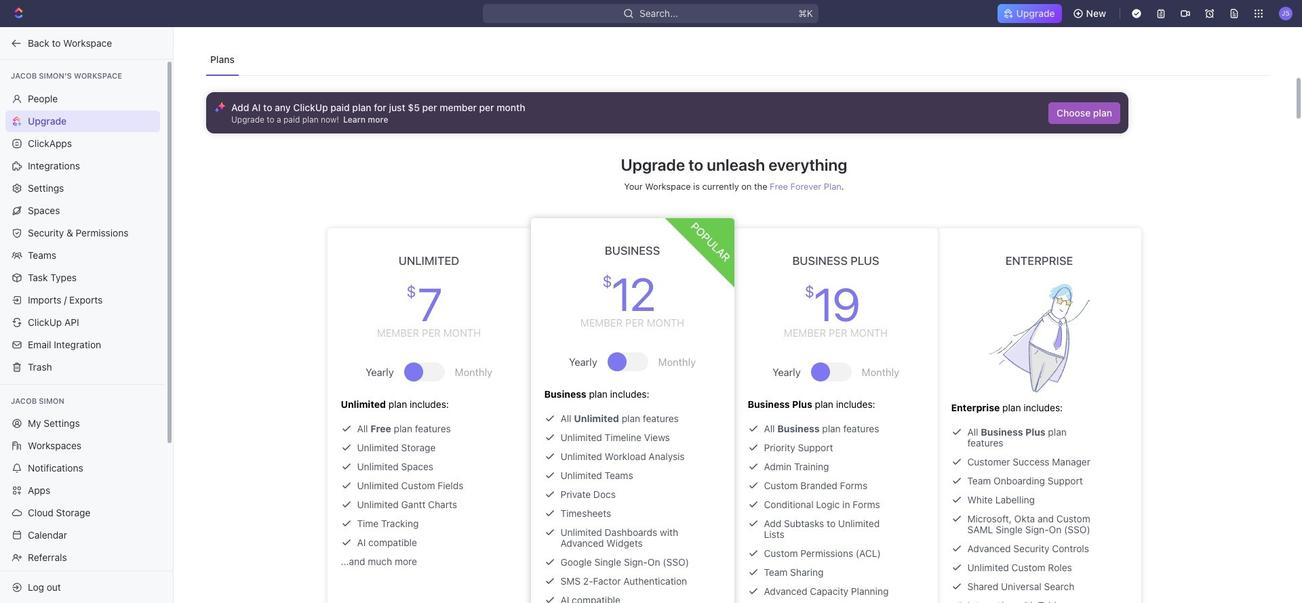 Task type: locate. For each thing, give the bounding box(es) containing it.
enterprise image
[[990, 284, 1090, 393]]



Task type: vqa. For each thing, say whether or not it's contained in the screenshot.
the left RUNNING
no



